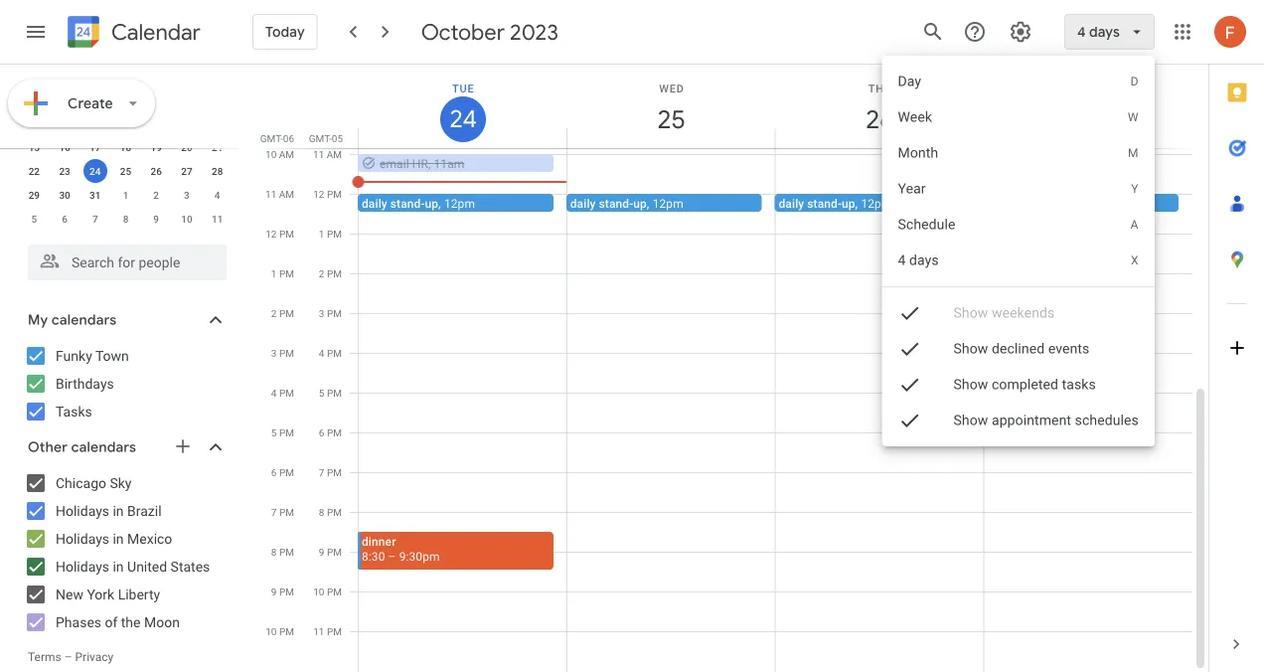 Task type: vqa. For each thing, say whether or not it's contained in the screenshot.


Task type: describe. For each thing, give the bounding box(es) containing it.
check for show weekends
[[898, 301, 922, 325]]

weekends
[[992, 305, 1055, 321]]

3 up from the left
[[842, 196, 856, 210]]

1 horizontal spatial 11 am
[[313, 148, 342, 160]]

november 10 element
[[175, 207, 199, 231]]

2 horizontal spatial 2
[[319, 267, 325, 279]]

9 inside row
[[153, 213, 159, 225]]

days inside dropdown button
[[1089, 23, 1120, 41]]

other calendars
[[28, 438, 136, 456]]

23 element
[[53, 159, 77, 183]]

, down 11am
[[439, 196, 441, 210]]

1 check checkbox item from the top
[[882, 295, 1155, 331]]

chicago
[[56, 475, 106, 491]]

today button
[[252, 8, 318, 56]]

25 link
[[649, 96, 694, 142]]

10 down 'gmt-06'
[[265, 148, 277, 160]]

november 6 element
[[53, 207, 77, 231]]

1 horizontal spatial 10 pm
[[313, 586, 342, 597]]

gmt-05
[[309, 132, 343, 144]]

, down 25 link
[[647, 196, 650, 210]]

26 inside row
[[151, 165, 162, 177]]

1 vertical spatial 12 pm
[[266, 228, 294, 240]]

4 days inside menu item
[[898, 252, 939, 268]]

1 vertical spatial 1 pm
[[271, 267, 294, 279]]

05
[[332, 132, 343, 144]]

0 vertical spatial 4 pm
[[319, 347, 342, 359]]

phases
[[56, 614, 101, 630]]

29
[[28, 189, 40, 201]]

1 horizontal spatial 8
[[271, 546, 277, 558]]

4 inside menu item
[[898, 252, 906, 268]]

1 vertical spatial 10 pm
[[266, 625, 294, 637]]

w
[[1128, 110, 1139, 124]]

tasks
[[1062, 376, 1096, 393]]

4 check checkbox item from the top
[[882, 403, 1155, 438]]

town
[[95, 347, 129, 364]]

1 horizontal spatial 5
[[271, 426, 277, 438]]

1 horizontal spatial 3
[[271, 347, 277, 359]]

1 row from the top
[[19, 135, 233, 159]]

5 inside row
[[31, 213, 37, 225]]

31 element
[[83, 183, 107, 207]]

3 inside row
[[184, 189, 190, 201]]

3 stand- from the left
[[808, 196, 842, 210]]

november 8 element
[[114, 207, 138, 231]]

brazil
[[127, 503, 162, 519]]

show appointment schedules
[[954, 412, 1139, 428]]

2 horizontal spatial 7
[[319, 466, 325, 478]]

10 inside 'element'
[[181, 213, 192, 225]]

11am
[[434, 157, 465, 170]]

november 4 element
[[205, 183, 229, 207]]

settings menu image
[[1009, 20, 1033, 44]]

check for show declined events
[[898, 337, 922, 361]]

menu containing check
[[882, 56, 1155, 446]]

8:30
[[362, 549, 385, 563]]

completed
[[992, 376, 1059, 393]]

today
[[265, 23, 305, 41]]

26 link
[[857, 96, 903, 142]]

4 days inside dropdown button
[[1077, 23, 1120, 41]]

25 inside 'element'
[[120, 165, 131, 177]]

d
[[1131, 75, 1139, 88]]

holidays in brazil
[[56, 503, 162, 519]]

0 horizontal spatial 3 pm
[[271, 347, 294, 359]]

privacy
[[75, 650, 114, 664]]

week
[[898, 109, 933, 125]]

10 am
[[265, 148, 294, 160]]

1 stand- from the left
[[390, 196, 425, 210]]

am down 06
[[279, 148, 294, 160]]

0 vertical spatial 2 pm
[[319, 267, 342, 279]]

3 check checkbox item from the top
[[882, 367, 1155, 403]]

schedules
[[1075, 412, 1139, 428]]

2 horizontal spatial 1
[[319, 228, 325, 240]]

1 daily from the left
[[362, 196, 387, 210]]

create button
[[8, 80, 155, 127]]

privacy link
[[75, 650, 114, 664]]

25 element
[[114, 159, 138, 183]]

2 cell from the left
[[49, 135, 80, 159]]

tasks
[[56, 403, 92, 420]]

new
[[56, 586, 83, 602]]

october 2023
[[421, 18, 559, 46]]

28
[[212, 165, 223, 177]]

y
[[1132, 182, 1139, 196]]

22
[[28, 165, 40, 177]]

tue
[[452, 82, 475, 94]]

thu 26
[[865, 82, 893, 136]]

new york liberty
[[56, 586, 160, 602]]

1 vertical spatial 11 am
[[265, 188, 294, 200]]

terms – privacy
[[28, 650, 114, 664]]

holidays in united states
[[56, 558, 210, 575]]

0 horizontal spatial –
[[64, 650, 72, 664]]

24 link
[[440, 96, 486, 142]]

declined
[[992, 340, 1045, 357]]

4 days menu item
[[882, 243, 1155, 278]]

row containing 29
[[19, 183, 233, 207]]

november 1 element
[[114, 183, 138, 207]]

terms
[[28, 650, 61, 664]]

am down '05'
[[327, 148, 342, 160]]

2 horizontal spatial 9
[[319, 546, 325, 558]]

november 5 element
[[22, 207, 46, 231]]

my calendars button
[[4, 304, 247, 336]]

gmt-06
[[260, 132, 294, 144]]

day menu item
[[882, 64, 1155, 99]]

email
[[380, 157, 409, 170]]

1 vertical spatial 5
[[319, 387, 325, 399]]

1 vertical spatial 12
[[266, 228, 277, 240]]

1 vertical spatial 5 pm
[[271, 426, 294, 438]]

1 horizontal spatial 9 pm
[[319, 546, 342, 558]]

of
[[105, 614, 118, 630]]

appointment
[[992, 412, 1072, 428]]

1 horizontal spatial 6
[[271, 466, 277, 478]]

tue 24
[[448, 82, 476, 135]]

show declined events
[[954, 340, 1090, 357]]

1 vertical spatial 8
[[319, 506, 325, 518]]

1 horizontal spatial 12 pm
[[313, 188, 342, 200]]

2023
[[510, 18, 559, 46]]

06
[[283, 132, 294, 144]]

email hr , 11am
[[380, 157, 465, 170]]

terms link
[[28, 650, 61, 664]]

dinner
[[362, 534, 396, 548]]

1 horizontal spatial 12
[[313, 188, 325, 200]]

1 horizontal spatial 9
[[271, 586, 277, 597]]

1 12pm from the left
[[444, 196, 475, 210]]

check for show completed tasks
[[898, 373, 922, 397]]

30
[[59, 189, 70, 201]]

24, today element
[[83, 159, 107, 183]]

2 daily stand-up , 12pm from the left
[[570, 196, 684, 210]]

wed 25
[[656, 82, 685, 136]]

23
[[59, 165, 70, 177]]

1 up from the left
[[425, 196, 439, 210]]

show for show weekends
[[954, 305, 989, 321]]

november 11 element
[[205, 207, 229, 231]]

1 horizontal spatial 7 pm
[[319, 466, 342, 478]]

liberty
[[118, 586, 160, 602]]

1 vertical spatial 3
[[319, 307, 325, 319]]

thu
[[869, 82, 892, 94]]

0 horizontal spatial 2 pm
[[271, 307, 294, 319]]

row containing 5
[[19, 207, 233, 231]]

0 horizontal spatial 7 pm
[[271, 506, 294, 518]]

28 element
[[205, 159, 229, 183]]

day
[[898, 73, 922, 89]]

october
[[421, 18, 505, 46]]

calendar element
[[64, 12, 201, 56]]

schedule
[[898, 216, 956, 233]]

november 9 element
[[144, 207, 168, 231]]

7 cell from the left
[[202, 135, 233, 159]]

– inside dinner 8:30 – 9:30pm
[[388, 549, 396, 563]]

1 horizontal spatial 2
[[271, 307, 277, 319]]

2 horizontal spatial 6
[[319, 426, 325, 438]]

grid containing 25
[[254, 65, 1209, 672]]

gmt- for 06
[[260, 132, 283, 144]]

row containing 22
[[19, 159, 233, 183]]

row group containing 22
[[19, 87, 233, 231]]

the
[[121, 614, 141, 630]]

funky town
[[56, 347, 129, 364]]

4 cell from the left
[[110, 135, 141, 159]]

my calendars list
[[4, 340, 247, 427]]

30 element
[[53, 183, 77, 207]]



Task type: locate. For each thing, give the bounding box(es) containing it.
in down the holidays in mexico
[[113, 558, 124, 575]]

0 vertical spatial 5 pm
[[319, 387, 342, 399]]

4 days down schedule on the top of the page
[[898, 252, 939, 268]]

show left appointment
[[954, 412, 989, 428]]

10 up 11 pm
[[313, 586, 325, 597]]

1 horizontal spatial gmt-
[[309, 132, 332, 144]]

1 vertical spatial 2
[[319, 267, 325, 279]]

2 stand- from the left
[[599, 196, 633, 210]]

2 daily from the left
[[570, 196, 596, 210]]

0 vertical spatial 7 pm
[[319, 466, 342, 478]]

daily stand-up , 12pm down hr on the left top of the page
[[362, 196, 475, 210]]

1 vertical spatial 24
[[90, 165, 101, 177]]

26 element
[[144, 159, 168, 183]]

0 horizontal spatial up
[[425, 196, 439, 210]]

,
[[428, 157, 431, 170], [439, 196, 441, 210], [647, 196, 650, 210], [856, 196, 858, 210]]

cell up 28
[[202, 135, 233, 159]]

gmt-
[[260, 132, 283, 144], [309, 132, 332, 144]]

1 horizontal spatial 24
[[448, 103, 476, 135]]

my
[[28, 311, 48, 329]]

holidays for holidays in mexico
[[56, 530, 109, 547]]

24 cell
[[80, 159, 110, 183]]

1 vertical spatial 6 pm
[[271, 466, 294, 478]]

calendars
[[52, 311, 117, 329], [71, 438, 136, 456]]

daily stand-up , 12pm left year
[[779, 196, 892, 210]]

1 horizontal spatial 1 pm
[[319, 228, 342, 240]]

2 vertical spatial 6
[[271, 466, 277, 478]]

10 pm up 11 pm
[[313, 586, 342, 597]]

8 inside row
[[123, 213, 129, 225]]

0 horizontal spatial stand-
[[390, 196, 425, 210]]

show weekends
[[954, 305, 1055, 321]]

holidays
[[56, 503, 109, 519], [56, 530, 109, 547], [56, 558, 109, 575]]

0 horizontal spatial 4 days
[[898, 252, 939, 268]]

Search for people text field
[[40, 245, 215, 280]]

3 12pm from the left
[[861, 196, 892, 210]]

2 vertical spatial 8
[[271, 546, 277, 558]]

show for show declined events
[[954, 340, 989, 357]]

my calendars
[[28, 311, 117, 329]]

add other calendars image
[[173, 436, 193, 456]]

x
[[1131, 253, 1139, 267]]

1 vertical spatial 9
[[319, 546, 325, 558]]

12 right november 11 element
[[266, 228, 277, 240]]

2 inside row
[[153, 189, 159, 201]]

1 horizontal spatial 7
[[271, 506, 277, 518]]

2 vertical spatial holidays
[[56, 558, 109, 575]]

4 days
[[1077, 23, 1120, 41], [898, 252, 939, 268]]

other calendars list
[[4, 467, 247, 638]]

up
[[425, 196, 439, 210], [633, 196, 647, 210], [842, 196, 856, 210]]

calendar heading
[[107, 18, 201, 46]]

show completed tasks
[[954, 376, 1096, 393]]

holidays down holidays in brazil
[[56, 530, 109, 547]]

0 horizontal spatial 8
[[123, 213, 129, 225]]

4
[[1077, 23, 1086, 41], [215, 189, 220, 201], [898, 252, 906, 268], [319, 347, 325, 359], [271, 387, 277, 399]]

0 horizontal spatial 6
[[62, 213, 68, 225]]

5
[[31, 213, 37, 225], [319, 387, 325, 399], [271, 426, 277, 438]]

25 column header
[[566, 65, 776, 148]]

row group
[[19, 87, 233, 231]]

other
[[28, 438, 68, 456]]

10 pm
[[313, 586, 342, 597], [266, 625, 294, 637]]

26
[[865, 103, 893, 136], [151, 165, 162, 177]]

2 horizontal spatial stand-
[[808, 196, 842, 210]]

gmt- up 10 am
[[260, 132, 283, 144]]

2 pm
[[319, 267, 342, 279], [271, 307, 294, 319]]

moon
[[144, 614, 180, 630]]

25 inside wed 25
[[656, 103, 685, 136]]

2 up from the left
[[633, 196, 647, 210]]

– right 8:30
[[388, 549, 396, 563]]

3 show from the top
[[954, 376, 989, 393]]

2 check checkbox item from the top
[[882, 331, 1155, 367]]

0 vertical spatial 2
[[153, 189, 159, 201]]

24 inside column header
[[448, 103, 476, 135]]

check checkbox item up show completed tasks
[[882, 331, 1155, 367]]

show for show completed tasks
[[954, 376, 989, 393]]

0 vertical spatial 9 pm
[[319, 546, 342, 558]]

holidays in mexico
[[56, 530, 172, 547]]

0 horizontal spatial 6 pm
[[271, 466, 294, 478]]

26 down "thu"
[[865, 103, 893, 136]]

1 gmt- from the left
[[260, 132, 283, 144]]

8 pm
[[319, 506, 342, 518], [271, 546, 294, 558]]

1 vertical spatial –
[[64, 650, 72, 664]]

1 vertical spatial 4 pm
[[271, 387, 294, 399]]

show left declined
[[954, 340, 989, 357]]

cell left 26 element
[[110, 135, 141, 159]]

12pm down 11am
[[444, 196, 475, 210]]

25
[[656, 103, 685, 136], [120, 165, 131, 177]]

0 horizontal spatial 12
[[266, 228, 277, 240]]

27 element
[[175, 159, 199, 183]]

2 vertical spatial 9
[[271, 586, 277, 597]]

check for show appointment schedules
[[898, 409, 922, 432]]

0 vertical spatial 11 am
[[313, 148, 342, 160]]

states
[[171, 558, 210, 575]]

1 check from the top
[[898, 301, 922, 325]]

cell up 27
[[172, 135, 202, 159]]

0 vertical spatial 1 pm
[[319, 228, 342, 240]]

gmt- right 06
[[309, 132, 332, 144]]

3 check from the top
[[898, 373, 922, 397]]

1 holidays from the top
[[56, 503, 109, 519]]

week menu item
[[882, 99, 1155, 135]]

days right settings menu icon
[[1089, 23, 1120, 41]]

4 inside dropdown button
[[1077, 23, 1086, 41]]

1 vertical spatial 8 pm
[[271, 546, 294, 558]]

1 pm
[[319, 228, 342, 240], [271, 267, 294, 279]]

0 horizontal spatial 24
[[90, 165, 101, 177]]

calendar
[[111, 18, 201, 46]]

1 vertical spatial in
[[113, 530, 124, 547]]

1 vertical spatial 2 pm
[[271, 307, 294, 319]]

2 holidays from the top
[[56, 530, 109, 547]]

chicago sky
[[56, 475, 132, 491]]

2 horizontal spatial 12pm
[[861, 196, 892, 210]]

0 horizontal spatial 9
[[153, 213, 159, 225]]

2
[[153, 189, 159, 201], [319, 267, 325, 279], [271, 307, 277, 319]]

0 horizontal spatial 8 pm
[[271, 546, 294, 558]]

1 cell from the left
[[19, 135, 49, 159]]

schedule menu item
[[882, 207, 1155, 243]]

column header
[[983, 65, 1193, 148]]

year menu item
[[882, 171, 1155, 207]]

1 horizontal spatial 3 pm
[[319, 307, 342, 319]]

10 down november 3 element
[[181, 213, 192, 225]]

3 in from the top
[[113, 558, 124, 575]]

2 show from the top
[[954, 340, 989, 357]]

10 pm left 11 pm
[[266, 625, 294, 637]]

6 cell from the left
[[172, 135, 202, 159]]

25 down 'wed'
[[656, 103, 685, 136]]

4 check from the top
[[898, 409, 922, 432]]

wed
[[659, 82, 685, 94]]

birthdays
[[56, 375, 114, 392]]

0 horizontal spatial 2
[[153, 189, 159, 201]]

0 horizontal spatial gmt-
[[260, 132, 283, 144]]

2 horizontal spatial 5
[[319, 387, 325, 399]]

cell left "25" 'element'
[[80, 135, 110, 159]]

cell up 22
[[19, 135, 49, 159]]

0 horizontal spatial 12 pm
[[266, 228, 294, 240]]

other calendars button
[[4, 431, 247, 463]]

phases of the moon
[[56, 614, 180, 630]]

0 horizontal spatial 5 pm
[[271, 426, 294, 438]]

a
[[1131, 218, 1139, 232]]

12pm left year
[[861, 196, 892, 210]]

29 element
[[22, 183, 46, 207]]

daily
[[362, 196, 387, 210], [570, 196, 596, 210], [779, 196, 804, 210]]

26 up november 2 element
[[151, 165, 162, 177]]

7 inside row
[[92, 213, 98, 225]]

, left year
[[856, 196, 858, 210]]

None search field
[[0, 237, 247, 280]]

0 vertical spatial 1
[[123, 189, 129, 201]]

in for brazil
[[113, 503, 124, 519]]

2 vertical spatial 3
[[271, 347, 277, 359]]

3 row from the top
[[19, 183, 233, 207]]

2 in from the top
[[113, 530, 124, 547]]

m
[[1128, 146, 1139, 160]]

2 vertical spatial 7
[[271, 506, 277, 518]]

26 column header
[[775, 65, 984, 148]]

check checkbox item down declined
[[882, 367, 1155, 403]]

1 horizontal spatial daily
[[570, 196, 596, 210]]

in
[[113, 503, 124, 519], [113, 530, 124, 547], [113, 558, 124, 575]]

1 horizontal spatial 5 pm
[[319, 387, 342, 399]]

mexico
[[127, 530, 172, 547]]

in for mexico
[[113, 530, 124, 547]]

november 3 element
[[175, 183, 199, 207]]

9:30pm
[[399, 549, 440, 563]]

11 pm
[[313, 625, 342, 637]]

12 pm down gmt-05
[[313, 188, 342, 200]]

9 pm
[[319, 546, 342, 558], [271, 586, 294, 597]]

november 7 element
[[83, 207, 107, 231]]

11 am down gmt-05
[[313, 148, 342, 160]]

days inside menu item
[[910, 252, 939, 268]]

, left 11am
[[428, 157, 431, 170]]

–
[[388, 549, 396, 563], [64, 650, 72, 664]]

0 horizontal spatial 1
[[123, 189, 129, 201]]

month menu item
[[882, 135, 1155, 171]]

holidays for holidays in united states
[[56, 558, 109, 575]]

25 up november 1 element
[[120, 165, 131, 177]]

month
[[898, 145, 939, 161]]

24 up 31
[[90, 165, 101, 177]]

1 vertical spatial 7 pm
[[271, 506, 294, 518]]

1 horizontal spatial daily stand-up , 12pm
[[570, 196, 684, 210]]

– right terms link
[[64, 650, 72, 664]]

1 horizontal spatial 26
[[865, 103, 893, 136]]

calendars for other calendars
[[71, 438, 136, 456]]

3 holidays from the top
[[56, 558, 109, 575]]

in for united
[[113, 558, 124, 575]]

grid
[[254, 65, 1209, 672]]

27
[[181, 165, 192, 177]]

1 show from the top
[[954, 305, 989, 321]]

0 vertical spatial 12
[[313, 188, 325, 200]]

12 down gmt-05
[[313, 188, 325, 200]]

22 element
[[22, 159, 46, 183]]

holidays for holidays in brazil
[[56, 503, 109, 519]]

show for show appointment schedules
[[954, 412, 989, 428]]

1 horizontal spatial 4 pm
[[319, 347, 342, 359]]

4 row from the top
[[19, 207, 233, 231]]

24 column header
[[358, 65, 567, 148]]

0 vertical spatial 7
[[92, 213, 98, 225]]

cell up 23
[[49, 135, 80, 159]]

1 vertical spatial days
[[910, 252, 939, 268]]

0 vertical spatial 24
[[448, 103, 476, 135]]

1 inside row
[[123, 189, 129, 201]]

12
[[313, 188, 325, 200], [266, 228, 277, 240]]

0 vertical spatial 9
[[153, 213, 159, 225]]

3 cell from the left
[[80, 135, 110, 159]]

12pm
[[444, 196, 475, 210], [653, 196, 684, 210], [861, 196, 892, 210]]

26 inside column header
[[865, 103, 893, 136]]

0 horizontal spatial 12pm
[[444, 196, 475, 210]]

0 vertical spatial 8 pm
[[319, 506, 342, 518]]

3 daily stand-up , 12pm from the left
[[779, 196, 892, 210]]

show left weekends
[[954, 305, 989, 321]]

12 pm right november 11 element
[[266, 228, 294, 240]]

4 pm
[[319, 347, 342, 359], [271, 387, 294, 399]]

calendars up chicago sky
[[71, 438, 136, 456]]

0 vertical spatial 8
[[123, 213, 129, 225]]

1 vertical spatial 26
[[151, 165, 162, 177]]

york
[[87, 586, 114, 602]]

4 days right settings menu icon
[[1077, 23, 1120, 41]]

year
[[898, 180, 926, 197]]

2 vertical spatial 2
[[271, 307, 277, 319]]

daily stand-up , 12pm down 25 link
[[570, 196, 684, 210]]

1 horizontal spatial days
[[1089, 23, 1120, 41]]

holidays up new
[[56, 558, 109, 575]]

3 daily from the left
[[779, 196, 804, 210]]

1 vertical spatial 4 days
[[898, 252, 939, 268]]

menu
[[882, 56, 1155, 446]]

calendars for my calendars
[[52, 311, 117, 329]]

0 horizontal spatial 9 pm
[[271, 586, 294, 597]]

1 daily stand-up , 12pm from the left
[[362, 196, 475, 210]]

cell left 27 element
[[141, 135, 172, 159]]

check checkbox item up declined
[[882, 295, 1155, 331]]

0 horizontal spatial 4 pm
[[271, 387, 294, 399]]

0 vertical spatial 3 pm
[[319, 307, 342, 319]]

stand-
[[390, 196, 425, 210], [599, 196, 633, 210], [808, 196, 842, 210]]

24 down tue
[[448, 103, 476, 135]]

9
[[153, 213, 159, 225], [319, 546, 325, 558], [271, 586, 277, 597]]

show left completed
[[954, 376, 989, 393]]

united
[[127, 558, 167, 575]]

0 vertical spatial 25
[[656, 103, 685, 136]]

0 vertical spatial 4 days
[[1077, 23, 1120, 41]]

12 pm
[[313, 188, 342, 200], [266, 228, 294, 240]]

5 cell from the left
[[141, 135, 172, 159]]

8
[[123, 213, 129, 225], [319, 506, 325, 518], [271, 546, 277, 558]]

am down 10 am
[[279, 188, 294, 200]]

24 inside cell
[[90, 165, 101, 177]]

2 12pm from the left
[[653, 196, 684, 210]]

check checkbox item
[[882, 295, 1155, 331], [882, 331, 1155, 367], [882, 367, 1155, 403], [882, 403, 1155, 438]]

2 gmt- from the left
[[309, 132, 332, 144]]

events
[[1049, 340, 1090, 357]]

0 horizontal spatial 3
[[184, 189, 190, 201]]

2 row from the top
[[19, 159, 233, 183]]

november 2 element
[[144, 183, 168, 207]]

calendars up funky town
[[52, 311, 117, 329]]

0 vertical spatial 5
[[31, 213, 37, 225]]

4 days button
[[1065, 8, 1155, 56]]

4 inside row
[[215, 189, 220, 201]]

sky
[[110, 475, 132, 491]]

days down schedule on the top of the page
[[910, 252, 939, 268]]

1 horizontal spatial 1
[[271, 267, 277, 279]]

check
[[898, 301, 922, 325], [898, 337, 922, 361], [898, 373, 922, 397], [898, 409, 922, 432]]

1 horizontal spatial 6 pm
[[319, 426, 342, 438]]

in down holidays in brazil
[[113, 530, 124, 547]]

4 show from the top
[[954, 412, 989, 428]]

11
[[313, 148, 324, 160], [265, 188, 277, 200], [212, 213, 223, 225], [313, 625, 325, 637]]

cell
[[19, 135, 49, 159], [49, 135, 80, 159], [80, 135, 110, 159], [110, 135, 141, 159], [141, 135, 172, 159], [172, 135, 202, 159], [202, 135, 233, 159]]

31
[[90, 189, 101, 201]]

10 left 11 pm
[[266, 625, 277, 637]]

0 horizontal spatial 5
[[31, 213, 37, 225]]

dinner 8:30 – 9:30pm
[[362, 534, 440, 563]]

row
[[19, 135, 233, 159], [19, 159, 233, 183], [19, 183, 233, 207], [19, 207, 233, 231]]

0 horizontal spatial daily stand-up , 12pm
[[362, 196, 475, 210]]

tab list
[[1210, 65, 1264, 616]]

hr
[[412, 157, 428, 170]]

in left brazil
[[113, 503, 124, 519]]

0 vertical spatial 3
[[184, 189, 190, 201]]

am
[[279, 148, 294, 160], [327, 148, 342, 160], [279, 188, 294, 200]]

1 vertical spatial 1
[[319, 228, 325, 240]]

0 horizontal spatial days
[[910, 252, 939, 268]]

holidays down chicago
[[56, 503, 109, 519]]

create
[[68, 94, 113, 112]]

0 vertical spatial 26
[[865, 103, 893, 136]]

check checkbox item down show completed tasks
[[882, 403, 1155, 438]]

2 check from the top
[[898, 337, 922, 361]]

0 horizontal spatial 7
[[92, 213, 98, 225]]

funky
[[56, 347, 92, 364]]

show
[[954, 305, 989, 321], [954, 340, 989, 357], [954, 376, 989, 393], [954, 412, 989, 428]]

gmt- for 05
[[309, 132, 332, 144]]

1 vertical spatial calendars
[[71, 438, 136, 456]]

1 horizontal spatial 8 pm
[[319, 506, 342, 518]]

1 in from the top
[[113, 503, 124, 519]]

main drawer image
[[24, 20, 48, 44]]

2 vertical spatial 5
[[271, 426, 277, 438]]

12pm down 25 link
[[653, 196, 684, 210]]

2 vertical spatial 1
[[271, 267, 277, 279]]

11 am down 10 am
[[265, 188, 294, 200]]

0 vertical spatial 6
[[62, 213, 68, 225]]

3 pm
[[319, 307, 342, 319], [271, 347, 294, 359]]



